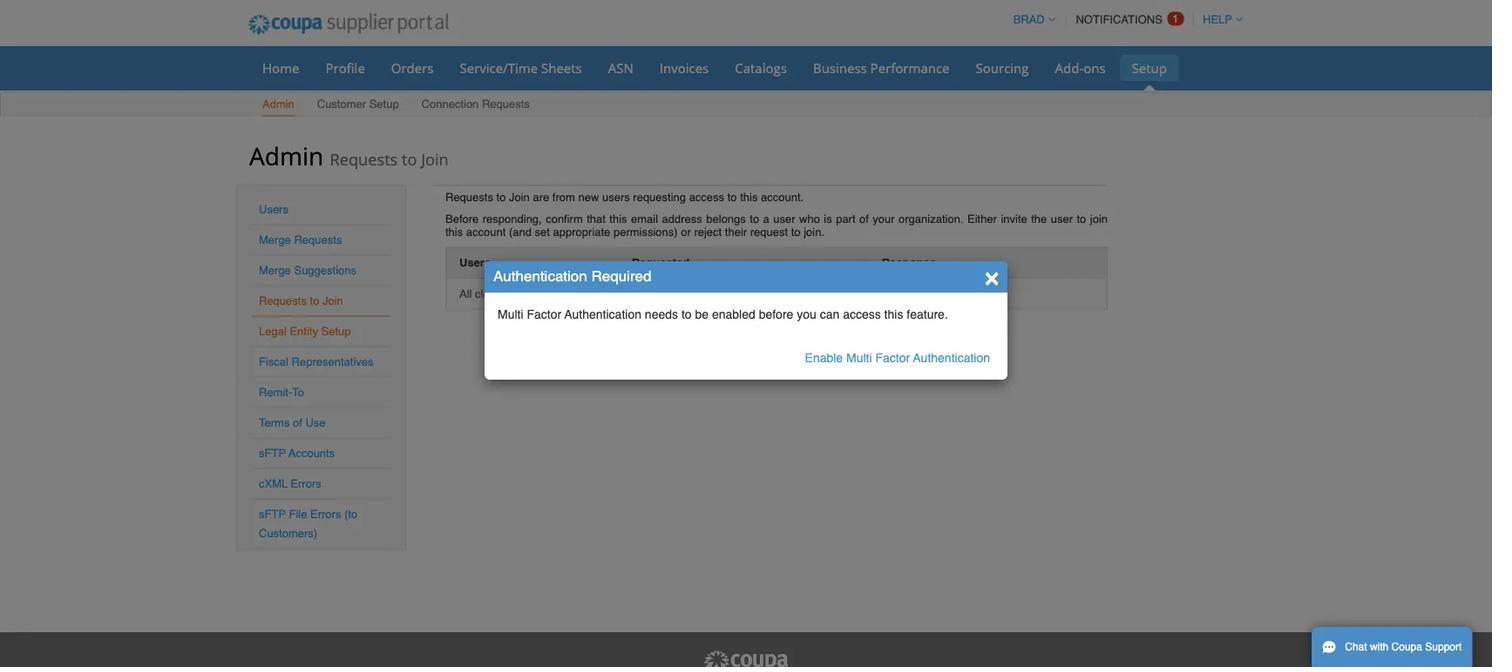 Task type: vqa. For each thing, say whether or not it's contained in the screenshot.
Factor to the left
yes



Task type: describe. For each thing, give the bounding box(es) containing it.
be
[[695, 308, 709, 322]]

errors inside sftp file errors (to customers)
[[310, 508, 341, 521]]

× button
[[985, 262, 999, 290]]

orders
[[391, 59, 434, 77]]

chat
[[1345, 641, 1367, 654]]

before
[[759, 308, 793, 322]]

email
[[631, 212, 658, 225]]

connection requests
[[421, 98, 530, 111]]

requests inside requests to join are from new users requesting access to this account. before responding, confirm that this email address belongs to a user who is part of your organization. either invite the user to join this account (and set appropriate permissions) or reject their request to join.
[[445, 190, 493, 204]]

requesting
[[633, 190, 686, 204]]

users link
[[259, 203, 288, 216]]

business performance
[[813, 59, 950, 77]]

sftp accounts link
[[259, 447, 335, 460]]

asn link
[[597, 55, 645, 81]]

admin link
[[261, 94, 295, 116]]

requests up legal
[[259, 295, 307, 308]]

admin for admin requests to join
[[249, 139, 324, 172]]

required
[[591, 268, 651, 285]]

to
[[292, 386, 304, 399]]

setup inside "link"
[[1132, 59, 1167, 77]]

1 vertical spatial multi
[[846, 351, 872, 365]]

entity
[[290, 325, 318, 338]]

1 vertical spatial of
[[293, 417, 302, 430]]

accounts
[[289, 447, 335, 460]]

open
[[524, 287, 549, 300]]

add-
[[1055, 59, 1084, 77]]

0 vertical spatial coupa supplier portal image
[[236, 3, 461, 46]]

service/time
[[460, 59, 538, 77]]

cxml errors link
[[259, 478, 321, 491]]

×
[[985, 262, 999, 290]]

this down users
[[610, 212, 627, 225]]

orders link
[[380, 55, 445, 81]]

use
[[305, 417, 326, 430]]

service/time sheets
[[460, 59, 582, 77]]

requested
[[632, 256, 690, 269]]

before
[[445, 212, 479, 225]]

(and
[[509, 225, 532, 238]]

terms of use
[[259, 417, 326, 430]]

request
[[750, 225, 788, 238]]

customers)
[[259, 527, 317, 540]]

fiscal
[[259, 356, 288, 369]]

from
[[552, 190, 575, 204]]

2 vertical spatial authentication
[[913, 351, 990, 365]]

0 vertical spatial authentication
[[493, 268, 587, 285]]

sftp file errors (to customers)
[[259, 508, 358, 540]]

1 vertical spatial factor
[[875, 351, 910, 365]]

profile link
[[314, 55, 376, 81]]

setup link
[[1121, 55, 1178, 81]]

sftp accounts
[[259, 447, 335, 460]]

admin for admin
[[262, 98, 294, 111]]

ons
[[1084, 59, 1106, 77]]

support
[[1425, 641, 1462, 654]]

account
[[466, 225, 506, 238]]

1 vertical spatial coupa supplier portal image
[[702, 650, 790, 668]]

0 vertical spatial multi
[[498, 308, 523, 322]]

this left the feature.
[[884, 308, 903, 322]]

of inside requests to join are from new users requesting access to this account. before responding, confirm that this email address belongs to a user who is part of your organization. either invite the user to join this account (and set appropriate permissions) or reject their request to join.
[[859, 212, 869, 225]]

organization.
[[899, 212, 964, 225]]

clear!
[[475, 287, 503, 300]]

account.
[[761, 190, 804, 204]]

new
[[578, 190, 599, 204]]

home link
[[251, 55, 311, 81]]

catalogs
[[735, 59, 787, 77]]

response
[[882, 256, 936, 269]]

merge suggestions link
[[259, 264, 356, 277]]

remit-
[[259, 386, 292, 399]]

with
[[1370, 641, 1389, 654]]

cxml errors
[[259, 478, 321, 491]]

terms of use link
[[259, 417, 326, 430]]

access inside requests to join are from new users requesting access to this account. before responding, confirm that this email address belongs to a user who is part of your organization. either invite the user to join this account (and set appropriate permissions) or reject their request to join.
[[689, 190, 724, 204]]

their
[[725, 225, 747, 238]]

sheets
[[541, 59, 582, 77]]

0 horizontal spatial setup
[[321, 325, 351, 338]]

connection requests link
[[421, 94, 531, 116]]

invoices link
[[648, 55, 720, 81]]

permissions)
[[614, 225, 678, 238]]

admin requests to join
[[249, 139, 449, 172]]

(to
[[344, 508, 358, 521]]

join for requests to join are from new users requesting access to this account. before responding, confirm that this email address belongs to a user who is part of your organization. either invite the user to join this account (and set appropriate permissions) or reject their request to join.
[[509, 190, 530, 204]]

1 horizontal spatial access
[[843, 308, 881, 322]]

2 horizontal spatial user
[[1051, 212, 1073, 225]]

representatives
[[292, 356, 373, 369]]

merge for merge requests
[[259, 234, 291, 247]]

enable multi factor authentication link
[[805, 351, 990, 365]]

legal entity setup
[[259, 325, 351, 338]]

fiscal representatives link
[[259, 356, 373, 369]]

business
[[813, 59, 867, 77]]

chat with coupa support button
[[1312, 628, 1472, 668]]

1 horizontal spatial setup
[[369, 98, 399, 111]]

who
[[799, 212, 820, 225]]

legal entity setup link
[[259, 325, 351, 338]]

part
[[836, 212, 856, 225]]



Task type: locate. For each thing, give the bounding box(es) containing it.
2 horizontal spatial join
[[509, 190, 530, 204]]

join
[[421, 148, 449, 170], [509, 190, 530, 204], [322, 295, 343, 308]]

merge down users link
[[259, 234, 291, 247]]

0 horizontal spatial access
[[689, 190, 724, 204]]

sftp for sftp accounts
[[259, 447, 286, 460]]

requests for merge
[[294, 234, 342, 247]]

sftp inside sftp file errors (to customers)
[[259, 508, 286, 521]]

join right the
[[1090, 212, 1108, 225]]

2 merge from the top
[[259, 264, 291, 277]]

1 horizontal spatial factor
[[875, 351, 910, 365]]

join down connection
[[421, 148, 449, 170]]

needs
[[645, 308, 678, 322]]

users up all
[[459, 256, 491, 269]]

join
[[1090, 212, 1108, 225], [577, 287, 595, 300]]

requests to join link
[[259, 295, 343, 308]]

or
[[681, 225, 691, 238]]

invite
[[1001, 212, 1027, 225]]

admin
[[262, 98, 294, 111], [249, 139, 324, 172]]

this up the belongs
[[740, 190, 758, 204]]

1 horizontal spatial of
[[859, 212, 869, 225]]

join inside requests to join are from new users requesting access to this account. before responding, confirm that this email address belongs to a user who is part of your organization. either invite the user to join this account (and set appropriate permissions) or reject their request to join.
[[1090, 212, 1108, 225]]

0 vertical spatial errors
[[291, 478, 321, 491]]

requests.
[[598, 287, 644, 300]]

0 horizontal spatial join
[[322, 295, 343, 308]]

appropriate
[[553, 225, 610, 238]]

merge requests
[[259, 234, 342, 247]]

authentication up 'open'
[[493, 268, 587, 285]]

join for requests to join
[[322, 295, 343, 308]]

authentication down requests.
[[564, 308, 641, 322]]

reject
[[694, 225, 722, 238]]

access up the belongs
[[689, 190, 724, 204]]

1 vertical spatial users
[[459, 256, 491, 269]]

authentication required
[[493, 268, 651, 285]]

coupa supplier portal image
[[236, 3, 461, 46], [702, 650, 790, 668]]

1 horizontal spatial user
[[773, 212, 795, 225]]

1 vertical spatial sftp
[[259, 508, 286, 521]]

admin down home link
[[262, 98, 294, 111]]

invoices
[[660, 59, 709, 77]]

enable multi factor authentication
[[805, 351, 990, 365]]

0 horizontal spatial user
[[552, 287, 574, 300]]

enabled
[[712, 308, 755, 322]]

chat with coupa support
[[1345, 641, 1462, 654]]

join down authentication required
[[577, 287, 595, 300]]

of right part
[[859, 212, 869, 225]]

remit-to
[[259, 386, 304, 399]]

setup right ons
[[1132, 59, 1167, 77]]

connection
[[421, 98, 479, 111]]

join inside requests to join are from new users requesting access to this account. before responding, confirm that this email address belongs to a user who is part of your organization. either invite the user to join this account (and set appropriate permissions) or reject their request to join.
[[509, 190, 530, 204]]

1 sftp from the top
[[259, 447, 286, 460]]

admin down the admin link in the top of the page
[[249, 139, 324, 172]]

errors
[[291, 478, 321, 491], [310, 508, 341, 521]]

access
[[689, 190, 724, 204], [843, 308, 881, 322]]

no
[[506, 287, 520, 300]]

setup right customer
[[369, 98, 399, 111]]

0 vertical spatial setup
[[1132, 59, 1167, 77]]

2 vertical spatial setup
[[321, 325, 351, 338]]

0 vertical spatial access
[[689, 190, 724, 204]]

2 vertical spatial join
[[322, 295, 343, 308]]

the
[[1031, 212, 1047, 225]]

legal
[[259, 325, 287, 338]]

setup up representatives
[[321, 325, 351, 338]]

multi down no
[[498, 308, 523, 322]]

all clear! no open user join requests.
[[459, 287, 644, 300]]

0 vertical spatial join
[[421, 148, 449, 170]]

sftp
[[259, 447, 286, 460], [259, 508, 286, 521]]

1 vertical spatial access
[[843, 308, 881, 322]]

1 vertical spatial join
[[577, 287, 595, 300]]

2 sftp from the top
[[259, 508, 286, 521]]

can
[[820, 308, 840, 322]]

1 vertical spatial setup
[[369, 98, 399, 111]]

customer
[[317, 98, 366, 111]]

1 vertical spatial errors
[[310, 508, 341, 521]]

of left use
[[293, 417, 302, 430]]

requests for admin
[[330, 148, 398, 170]]

1 vertical spatial authentication
[[564, 308, 641, 322]]

enable
[[805, 351, 843, 365]]

either
[[967, 212, 997, 225]]

1 vertical spatial admin
[[249, 139, 324, 172]]

business performance link
[[802, 55, 961, 81]]

0 vertical spatial admin
[[262, 98, 294, 111]]

sourcing link
[[964, 55, 1040, 81]]

requests inside the "admin requests to join"
[[330, 148, 398, 170]]

2 horizontal spatial setup
[[1132, 59, 1167, 77]]

requests to join are from new users requesting access to this account. before responding, confirm that this email address belongs to a user who is part of your organization. either invite the user to join this account (and set appropriate permissions) or reject their request to join.
[[445, 190, 1108, 238]]

home
[[262, 59, 299, 77]]

join.
[[804, 225, 825, 238]]

user
[[773, 212, 795, 225], [1051, 212, 1073, 225], [552, 287, 574, 300]]

0 vertical spatial merge
[[259, 234, 291, 247]]

1 horizontal spatial multi
[[846, 351, 872, 365]]

belongs
[[706, 212, 746, 225]]

service/time sheets link
[[448, 55, 593, 81]]

all
[[459, 287, 472, 300]]

multi right enable on the right of the page
[[846, 351, 872, 365]]

asn
[[608, 59, 633, 77]]

to inside the "admin requests to join"
[[402, 148, 417, 170]]

profile
[[326, 59, 365, 77]]

sftp up cxml
[[259, 447, 286, 460]]

requests for connection
[[482, 98, 530, 111]]

set
[[535, 225, 550, 238]]

errors down the accounts
[[291, 478, 321, 491]]

requests to join
[[259, 295, 343, 308]]

coupa
[[1392, 641, 1422, 654]]

suggestions
[[294, 264, 356, 277]]

performance
[[870, 59, 950, 77]]

user right the
[[1051, 212, 1073, 225]]

1 horizontal spatial users
[[459, 256, 491, 269]]

sourcing
[[976, 59, 1029, 77]]

0 vertical spatial factor
[[527, 308, 561, 322]]

access right can
[[843, 308, 881, 322]]

sftp file errors (to customers) link
[[259, 508, 358, 540]]

file
[[289, 508, 307, 521]]

fiscal representatives
[[259, 356, 373, 369]]

cxml
[[259, 478, 288, 491]]

0 horizontal spatial coupa supplier portal image
[[236, 3, 461, 46]]

factor down 'all clear! no open user join requests.'
[[527, 308, 561, 322]]

merge requests link
[[259, 234, 342, 247]]

user right a
[[773, 212, 795, 225]]

0 horizontal spatial multi
[[498, 308, 523, 322]]

0 horizontal spatial users
[[259, 203, 288, 216]]

1 vertical spatial merge
[[259, 264, 291, 277]]

0 vertical spatial users
[[259, 203, 288, 216]]

catalogs link
[[724, 55, 798, 81]]

requests down customer setup link
[[330, 148, 398, 170]]

merge down "merge requests"
[[259, 264, 291, 277]]

0 vertical spatial sftp
[[259, 447, 286, 460]]

errors left (to
[[310, 508, 341, 521]]

factor
[[527, 308, 561, 322], [875, 351, 910, 365]]

1 vertical spatial join
[[509, 190, 530, 204]]

setup
[[1132, 59, 1167, 77], [369, 98, 399, 111], [321, 325, 351, 338]]

join inside the "admin requests to join"
[[421, 148, 449, 170]]

1 merge from the top
[[259, 234, 291, 247]]

requests up before
[[445, 190, 493, 204]]

users
[[602, 190, 630, 204]]

0 horizontal spatial join
[[577, 287, 595, 300]]

sftp up customers)
[[259, 508, 286, 521]]

0 vertical spatial of
[[859, 212, 869, 225]]

1 horizontal spatial join
[[1090, 212, 1108, 225]]

you
[[797, 308, 817, 322]]

is
[[824, 212, 832, 225]]

to
[[402, 148, 417, 170], [496, 190, 506, 204], [728, 190, 737, 204], [750, 212, 759, 225], [1077, 212, 1086, 225], [791, 225, 801, 238], [310, 295, 319, 308], [681, 308, 692, 322]]

user down authentication required
[[552, 287, 574, 300]]

authentication down the feature.
[[913, 351, 990, 365]]

address
[[662, 212, 702, 225]]

join left are
[[509, 190, 530, 204]]

0 horizontal spatial factor
[[527, 308, 561, 322]]

merge suggestions
[[259, 264, 356, 277]]

your
[[873, 212, 895, 225]]

are
[[533, 190, 549, 204]]

requests down "service/time"
[[482, 98, 530, 111]]

merge for merge suggestions
[[259, 264, 291, 277]]

customer setup link
[[316, 94, 400, 116]]

requests up suggestions
[[294, 234, 342, 247]]

0 vertical spatial join
[[1090, 212, 1108, 225]]

0 horizontal spatial of
[[293, 417, 302, 430]]

join down suggestions
[[322, 295, 343, 308]]

confirm
[[546, 212, 583, 225]]

this left account
[[445, 225, 463, 238]]

users up "merge requests"
[[259, 203, 288, 216]]

multi factor authentication needs to be enabled before you can access this feature.
[[498, 308, 948, 322]]

factor down the feature.
[[875, 351, 910, 365]]

1 horizontal spatial join
[[421, 148, 449, 170]]

sftp for sftp file errors (to customers)
[[259, 508, 286, 521]]

customer setup
[[317, 98, 399, 111]]

1 horizontal spatial coupa supplier portal image
[[702, 650, 790, 668]]



